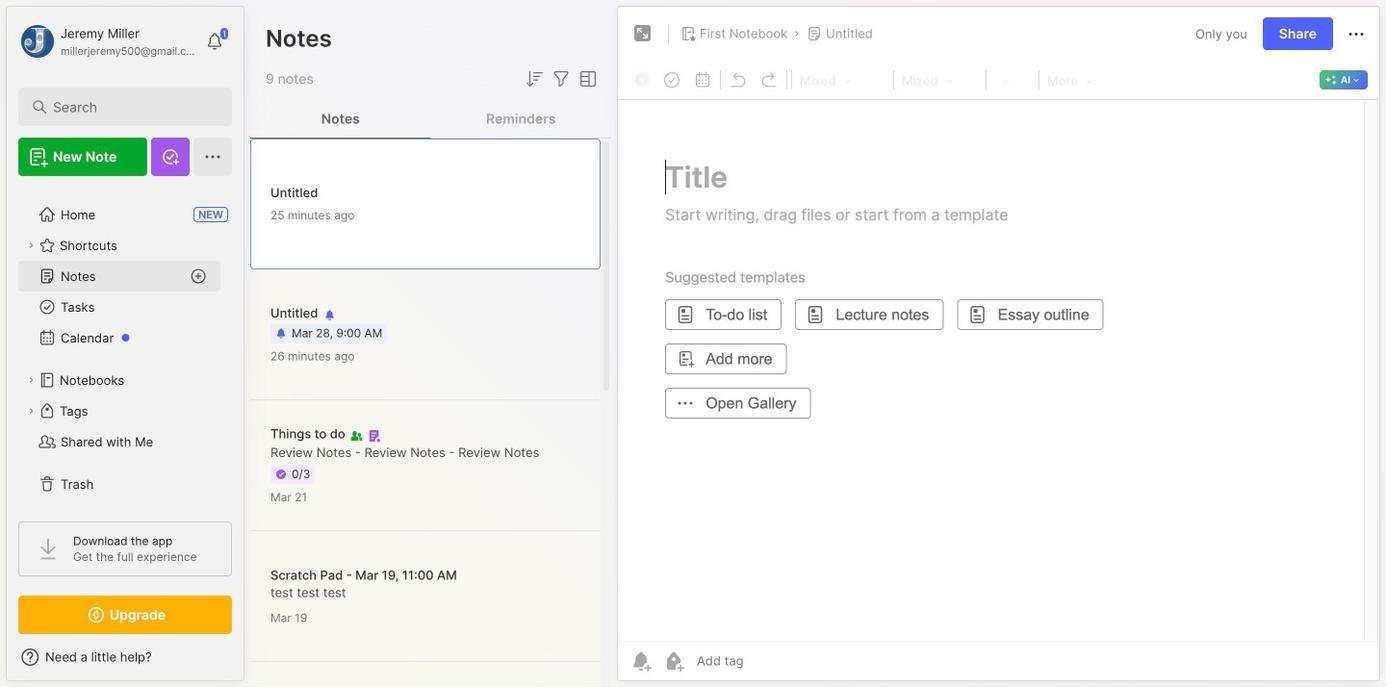 Task type: describe. For each thing, give the bounding box(es) containing it.
main element
[[0, 0, 250, 688]]

click to collapse image
[[243, 652, 258, 675]]

add filters image
[[550, 67, 573, 91]]

font size image
[[989, 67, 1037, 92]]

add tag image
[[663, 650, 686, 673]]

More field
[[1042, 67, 1100, 92]]

Note Editor text field
[[618, 99, 1380, 641]]

More actions field
[[1346, 22, 1369, 46]]

Add tag field
[[695, 653, 840, 670]]

insert image
[[630, 67, 657, 92]]

tree inside main element
[[7, 188, 244, 511]]

font family image
[[897, 67, 984, 92]]

Add filters field
[[550, 67, 573, 91]]

expand tags image
[[25, 406, 37, 417]]

Heading level field
[[795, 67, 892, 92]]

Font family field
[[897, 67, 984, 92]]

more actions image
[[1346, 23, 1369, 46]]



Task type: vqa. For each thing, say whether or not it's contained in the screenshot.
expand notebooks icon
yes



Task type: locate. For each thing, give the bounding box(es) containing it.
none search field inside main element
[[53, 95, 207, 118]]

View options field
[[573, 67, 600, 91]]

Account field
[[18, 22, 196, 61]]

WHAT'S NEW field
[[7, 642, 244, 673]]

tree
[[7, 188, 244, 511]]

note window element
[[617, 6, 1381, 687]]

heading level image
[[795, 67, 892, 92]]

Sort options field
[[523, 67, 546, 91]]

add a reminder image
[[630, 650, 653, 673]]

Search text field
[[53, 98, 207, 117]]

expand notebooks image
[[25, 375, 37, 386]]

Font size field
[[989, 67, 1037, 92]]

None search field
[[53, 95, 207, 118]]

expand note image
[[632, 22, 655, 45]]

Insert field
[[630, 67, 657, 92]]

more image
[[1042, 67, 1100, 92]]

tab list
[[250, 100, 612, 139]]



